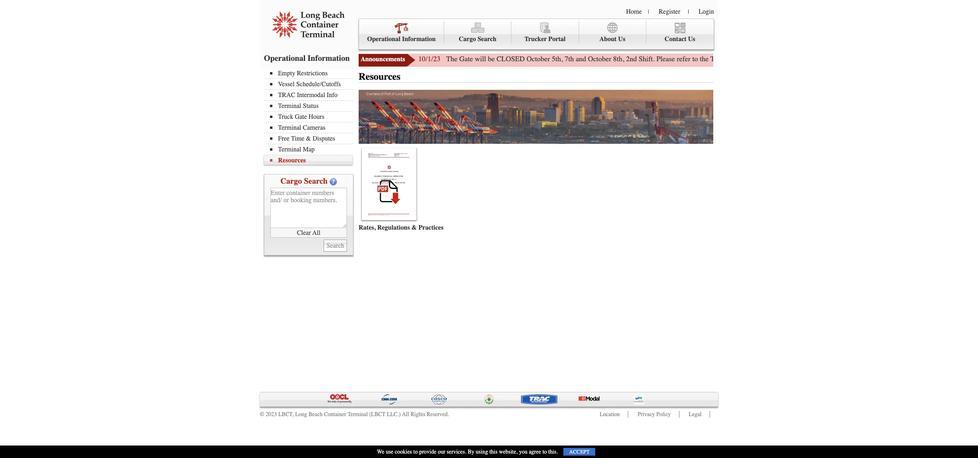 Task type: locate. For each thing, give the bounding box(es) containing it.
0 horizontal spatial all
[[313, 229, 321, 237]]

cargo up will
[[459, 35, 476, 43]]

1 us from the left
[[619, 35, 626, 43]]

None submit
[[324, 240, 347, 252]]

privacy policy
[[638, 411, 671, 418]]

information up 10/1/23
[[402, 35, 436, 43]]

october
[[527, 54, 550, 63], [588, 54, 612, 63]]

0 horizontal spatial menu bar
[[264, 69, 357, 166]]

1 horizontal spatial us
[[689, 35, 696, 43]]

1 horizontal spatial october
[[588, 54, 612, 63]]

menu bar containing empty restrictions
[[264, 69, 357, 166]]

0 horizontal spatial |
[[648, 8, 650, 15]]

resources down map
[[278, 157, 306, 164]]

1 vertical spatial &
[[412, 224, 417, 231]]

terminal map link
[[270, 146, 353, 153]]

agree
[[529, 449, 542, 456]]

operational information link
[[359, 21, 445, 44]]

8th,
[[614, 54, 625, 63]]

1 horizontal spatial |
[[688, 8, 690, 15]]

0 vertical spatial operational
[[367, 35, 401, 43]]

©
[[260, 411, 264, 418]]

2 horizontal spatial gate
[[730, 54, 744, 63]]

week.
[[882, 54, 899, 63]]

10/1/23 the gate will be closed october 5th, 7th and october 8th, 2nd shift. please refer to the truck gate hours web page for further gate details for the week.
[[419, 54, 899, 63]]

resources
[[359, 71, 401, 82], [278, 157, 306, 164]]

beach
[[309, 411, 323, 418]]

reserved.
[[427, 411, 449, 418]]

1 vertical spatial hours
[[309, 113, 325, 121]]

hours inside empty restrictions vessel schedule/cutoffs trac intermodal info terminal status truck gate hours terminal cameras free time & disputes terminal map resources
[[309, 113, 325, 121]]

us
[[619, 35, 626, 43], [689, 35, 696, 43]]

operational information
[[367, 35, 436, 43], [264, 54, 350, 63]]

operational information up announcements at the left of the page
[[367, 35, 436, 43]]

october right and
[[588, 54, 612, 63]]

gate inside empty restrictions vessel schedule/cutoffs trac intermodal info terminal status truck gate hours terminal cameras free time & disputes terminal map resources
[[295, 113, 307, 121]]

0 horizontal spatial search
[[304, 177, 328, 186]]

hours
[[745, 54, 763, 63], [309, 113, 325, 121]]

0 vertical spatial information
[[402, 35, 436, 43]]

1 vertical spatial truck
[[278, 113, 293, 121]]

0 horizontal spatial resources
[[278, 157, 306, 164]]

gate right the
[[460, 54, 473, 63]]

1 horizontal spatial for
[[861, 54, 869, 63]]

all right clear
[[313, 229, 321, 237]]

login
[[699, 8, 715, 15]]

by
[[468, 449, 475, 456]]

1 horizontal spatial to
[[543, 449, 547, 456]]

1 vertical spatial all
[[402, 411, 409, 418]]

rates, regulations & practices link
[[359, 224, 444, 231]]

search down 'resources' link
[[304, 177, 328, 186]]

truck gate hours link
[[270, 113, 353, 121]]

5th,
[[552, 54, 563, 63]]

operational
[[367, 35, 401, 43], [264, 54, 306, 63]]

1 horizontal spatial gate
[[460, 54, 473, 63]]

1 vertical spatial menu bar
[[264, 69, 357, 166]]

2023
[[266, 411, 277, 418]]

map
[[303, 146, 315, 153]]

1 horizontal spatial &
[[412, 224, 417, 231]]

hours left web
[[745, 54, 763, 63]]

resources link
[[270, 157, 353, 164]]

1 horizontal spatial menu bar
[[359, 19, 715, 50]]

long
[[295, 411, 307, 418]]

to left provide
[[414, 449, 418, 456]]

login link
[[699, 8, 715, 15]]

search inside cargo search link
[[478, 35, 497, 43]]

the left week.
[[871, 54, 880, 63]]

vessel schedule/cutoffs link
[[270, 81, 353, 88]]

cookies
[[395, 449, 412, 456]]

the
[[700, 54, 709, 63], [871, 54, 880, 63]]

2 | from the left
[[688, 8, 690, 15]]

shift.
[[639, 54, 655, 63]]

truck down trac
[[278, 113, 293, 121]]

cargo inside menu bar
[[459, 35, 476, 43]]

provide
[[420, 449, 437, 456]]

be
[[488, 54, 495, 63]]

privacy
[[638, 411, 656, 418]]

1 vertical spatial cargo
[[281, 177, 302, 186]]

about us link
[[579, 21, 647, 44]]

0 horizontal spatial cargo search
[[281, 177, 328, 186]]

0 horizontal spatial &
[[306, 135, 311, 142]]

for right page at the right top of page
[[794, 54, 803, 63]]

operational up empty
[[264, 54, 306, 63]]

0 horizontal spatial hours
[[309, 113, 325, 121]]

and
[[576, 54, 587, 63]]

cargo down 'resources' link
[[281, 177, 302, 186]]

search
[[478, 35, 497, 43], [304, 177, 328, 186]]

1 horizontal spatial resources
[[359, 71, 401, 82]]

operational up announcements at the left of the page
[[367, 35, 401, 43]]

1 horizontal spatial information
[[402, 35, 436, 43]]

2 us from the left
[[689, 35, 696, 43]]

0 horizontal spatial october
[[527, 54, 550, 63]]

cargo search up will
[[459, 35, 497, 43]]

operational information up empty restrictions link
[[264, 54, 350, 63]]

terminal left (lbct
[[348, 411, 368, 418]]

cargo search
[[459, 35, 497, 43], [281, 177, 328, 186]]

1 horizontal spatial cargo
[[459, 35, 476, 43]]

truck
[[711, 54, 728, 63], [278, 113, 293, 121]]

cargo search down 'resources' link
[[281, 177, 328, 186]]

information
[[402, 35, 436, 43], [308, 54, 350, 63]]

|
[[648, 8, 650, 15], [688, 8, 690, 15]]

1 horizontal spatial truck
[[711, 54, 728, 63]]

1 vertical spatial operational information
[[264, 54, 350, 63]]

rates, regulations & practices
[[359, 224, 444, 231]]

regulations
[[378, 224, 410, 231]]

will
[[475, 54, 486, 63]]

1 vertical spatial resources
[[278, 157, 306, 164]]

terminal
[[278, 102, 301, 110], [278, 124, 301, 131], [278, 146, 301, 153], [348, 411, 368, 418]]

all right the llc.)
[[402, 411, 409, 418]]

empty restrictions link
[[270, 70, 353, 77]]

for right details
[[861, 54, 869, 63]]

information up restrictions
[[308, 54, 350, 63]]

us right contact
[[689, 35, 696, 43]]

0 horizontal spatial operational information
[[264, 54, 350, 63]]

trac intermodal info link
[[270, 92, 353, 99]]

practices
[[419, 224, 444, 231]]

about us
[[600, 35, 626, 43]]

0 vertical spatial search
[[478, 35, 497, 43]]

1 horizontal spatial hours
[[745, 54, 763, 63]]

resources down announcements at the left of the page
[[359, 71, 401, 82]]

search up be
[[478, 35, 497, 43]]

lbct,
[[279, 411, 294, 418]]

website,
[[499, 449, 518, 456]]

gate left web
[[730, 54, 744, 63]]

0 horizontal spatial for
[[794, 54, 803, 63]]

the right refer
[[700, 54, 709, 63]]

0 horizontal spatial truck
[[278, 113, 293, 121]]

truck right refer
[[711, 54, 728, 63]]

0 vertical spatial &
[[306, 135, 311, 142]]

gate down 'status'
[[295, 113, 307, 121]]

| right the home link on the top
[[648, 8, 650, 15]]

hours up cameras
[[309, 113, 325, 121]]

0 vertical spatial hours
[[745, 54, 763, 63]]

0 vertical spatial resources
[[359, 71, 401, 82]]

to left this.
[[543, 449, 547, 456]]

contact
[[665, 35, 687, 43]]

1 the from the left
[[700, 54, 709, 63]]

october left 5th,
[[527, 54, 550, 63]]

& right time
[[306, 135, 311, 142]]

10/1/23
[[419, 54, 441, 63]]

0 vertical spatial all
[[313, 229, 321, 237]]

empty restrictions vessel schedule/cutoffs trac intermodal info terminal status truck gate hours terminal cameras free time & disputes terminal map resources
[[278, 70, 341, 164]]

(lbct
[[370, 411, 386, 418]]

0 vertical spatial cargo
[[459, 35, 476, 43]]

0 horizontal spatial us
[[619, 35, 626, 43]]

0 horizontal spatial the
[[700, 54, 709, 63]]

0 horizontal spatial information
[[308, 54, 350, 63]]

menu bar containing operational information
[[359, 19, 715, 50]]

0 horizontal spatial cargo
[[281, 177, 302, 186]]

disputes
[[313, 135, 335, 142]]

us right the about
[[619, 35, 626, 43]]

0 vertical spatial operational information
[[367, 35, 436, 43]]

to
[[693, 54, 699, 63], [414, 449, 418, 456], [543, 449, 547, 456]]

all inside clear all button
[[313, 229, 321, 237]]

& left practices
[[412, 224, 417, 231]]

free time & disputes link
[[270, 135, 353, 142]]

restrictions
[[297, 70, 328, 77]]

you
[[519, 449, 528, 456]]

1 vertical spatial operational
[[264, 54, 306, 63]]

2 the from the left
[[871, 54, 880, 63]]

terminal up free
[[278, 124, 301, 131]]

| left login
[[688, 8, 690, 15]]

menu bar
[[359, 19, 715, 50], [264, 69, 357, 166]]

1 horizontal spatial cargo search
[[459, 35, 497, 43]]

all
[[313, 229, 321, 237], [402, 411, 409, 418]]

for
[[794, 54, 803, 63], [861, 54, 869, 63]]

0 vertical spatial menu bar
[[359, 19, 715, 50]]

1 horizontal spatial search
[[478, 35, 497, 43]]

1 horizontal spatial the
[[871, 54, 880, 63]]

to right refer
[[693, 54, 699, 63]]

0 horizontal spatial gate
[[295, 113, 307, 121]]

resources inside empty restrictions vessel schedule/cutoffs trac intermodal info terminal status truck gate hours terminal cameras free time & disputes terminal map resources
[[278, 157, 306, 164]]

cargo
[[459, 35, 476, 43], [281, 177, 302, 186]]



Task type: describe. For each thing, give the bounding box(es) containing it.
contact us link
[[647, 21, 714, 44]]

privacy policy link
[[638, 411, 671, 418]]

the
[[447, 54, 458, 63]]

details
[[840, 54, 859, 63]]

services.
[[447, 449, 467, 456]]

2 for from the left
[[861, 54, 869, 63]]

trac
[[278, 92, 295, 99]]

our
[[438, 449, 446, 456]]

free
[[278, 135, 290, 142]]

trucker portal link
[[512, 21, 579, 44]]

1 | from the left
[[648, 8, 650, 15]]

about
[[600, 35, 617, 43]]

we
[[377, 449, 385, 456]]

register
[[659, 8, 681, 15]]

rights
[[411, 411, 426, 418]]

1 vertical spatial information
[[308, 54, 350, 63]]

1 vertical spatial search
[[304, 177, 328, 186]]

home
[[627, 8, 642, 15]]

legal link
[[689, 411, 702, 418]]

0 vertical spatial truck
[[711, 54, 728, 63]]

terminal cameras link
[[270, 124, 353, 131]]

2 october from the left
[[588, 54, 612, 63]]

empty
[[278, 70, 295, 77]]

schedule/cutoffs
[[296, 81, 341, 88]]

llc.)
[[387, 411, 401, 418]]

trucker portal
[[525, 35, 566, 43]]

container
[[324, 411, 346, 418]]

terminal down free
[[278, 146, 301, 153]]

policy
[[657, 411, 671, 418]]

us for about us
[[619, 35, 626, 43]]

announcements
[[361, 56, 405, 63]]

Enter container numbers and/ or booking numbers.  text field
[[271, 188, 347, 228]]

intermodal
[[297, 92, 325, 99]]

closed
[[497, 54, 525, 63]]

register link
[[659, 8, 681, 15]]

location link
[[600, 411, 620, 418]]

1 horizontal spatial operational
[[367, 35, 401, 43]]

clear
[[297, 229, 311, 237]]

clear all button
[[271, 228, 347, 238]]

terminal down trac
[[278, 102, 301, 110]]

7th
[[565, 54, 574, 63]]

using
[[476, 449, 488, 456]]

1 vertical spatial cargo search
[[281, 177, 328, 186]]

truck inside empty restrictions vessel schedule/cutoffs trac intermodal info terminal status truck gate hours terminal cameras free time & disputes terminal map resources
[[278, 113, 293, 121]]

use
[[386, 449, 394, 456]]

terminal status link
[[270, 102, 353, 110]]

rates,
[[359, 224, 376, 231]]

0 horizontal spatial to
[[414, 449, 418, 456]]

this.
[[549, 449, 558, 456]]

web
[[765, 54, 777, 63]]

0 horizontal spatial operational
[[264, 54, 306, 63]]

2nd
[[627, 54, 637, 63]]

us for contact us
[[689, 35, 696, 43]]

status
[[303, 102, 319, 110]]

home link
[[627, 8, 642, 15]]

portal
[[549, 35, 566, 43]]

gate
[[826, 54, 838, 63]]

2 horizontal spatial to
[[693, 54, 699, 63]]

contact us
[[665, 35, 696, 43]]

1 for from the left
[[794, 54, 803, 63]]

page
[[779, 54, 793, 63]]

legal
[[689, 411, 702, 418]]

info
[[327, 92, 338, 99]]

© 2023 lbct, long beach container terminal (lbct llc.) all rights reserved.
[[260, 411, 449, 418]]

& inside empty restrictions vessel schedule/cutoffs trac intermodal info terminal status truck gate hours terminal cameras free time & disputes terminal map resources
[[306, 135, 311, 142]]

cargo search link
[[445, 21, 512, 44]]

accept button
[[564, 448, 596, 456]]

we use cookies to provide our services. by using this website, you agree to this.
[[377, 449, 558, 456]]

trucker
[[525, 35, 547, 43]]

refer
[[677, 54, 691, 63]]

vessel
[[278, 81, 295, 88]]

clear all
[[297, 229, 321, 237]]

0 vertical spatial cargo search
[[459, 35, 497, 43]]

location
[[600, 411, 620, 418]]

1 horizontal spatial operational information
[[367, 35, 436, 43]]

cameras
[[303, 124, 326, 131]]

this
[[490, 449, 498, 456]]

please
[[657, 54, 676, 63]]

1 horizontal spatial all
[[402, 411, 409, 418]]

1 october from the left
[[527, 54, 550, 63]]

time
[[291, 135, 305, 142]]



Task type: vqa. For each thing, say whether or not it's contained in the screenshot.
the rightmost menu bar
yes



